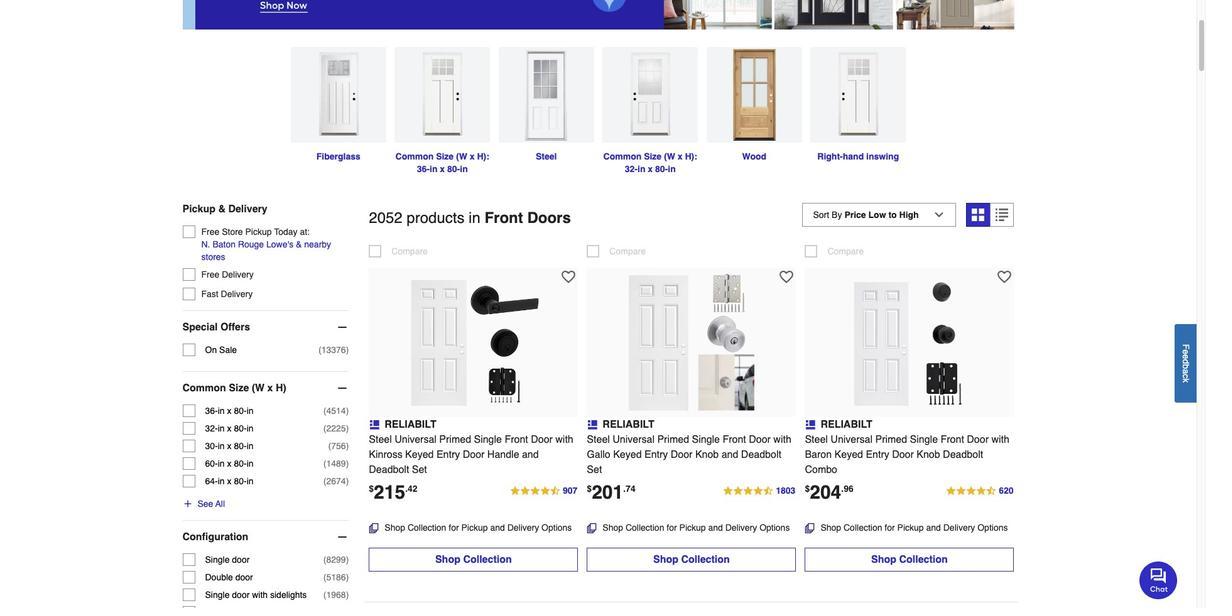 Task type: vqa. For each thing, say whether or not it's contained in the screenshot.
entry in "Reliabilt Steel Universal Primed Single Front Door With Kinross Keyed Entry Door Handle And Deadbolt Set"
yes



Task type: locate. For each thing, give the bounding box(es) containing it.
1 horizontal spatial heart outline image
[[998, 270, 1012, 284]]

front doors handing right-hand inswing image
[[811, 47, 906, 143]]

36- up products
[[417, 164, 430, 174]]

2 horizontal spatial size
[[644, 151, 662, 161]]

2 primed from the left
[[658, 434, 689, 445]]

2 horizontal spatial (w
[[664, 151, 676, 161]]

keyed right baron
[[835, 449, 863, 460]]

1 horizontal spatial knob
[[917, 449, 941, 460]]

(w
[[456, 151, 468, 161], [664, 151, 676, 161], [252, 383, 265, 394]]

door down double door
[[232, 590, 250, 600]]

steel inside reliabilt steel universal primed single front door with gallo keyed entry door knob and deadbolt set
[[587, 434, 610, 445]]

1 universal from the left
[[395, 434, 437, 445]]

80- for ( 2225 )
[[234, 423, 247, 434]]

3 4.5 stars image from the left
[[946, 484, 1015, 499]]

756
[[331, 441, 346, 451]]

) up '( 2225 )'
[[346, 406, 349, 416]]

2 reliabilt from the left
[[603, 419, 655, 430]]

1 h): from the left
[[477, 151, 490, 161]]

1 horizontal spatial options
[[760, 523, 790, 533]]

) down '( 2225 )'
[[346, 441, 349, 451]]

1 heart outline image from the left
[[562, 270, 576, 284]]

0 horizontal spatial reliabilt
[[385, 419, 437, 430]]

common size (w x h)
[[183, 383, 286, 394]]

entry left handle
[[437, 449, 460, 460]]

and inside reliabilt steel universal primed single front door with gallo keyed entry door knob and deadbolt set
[[722, 449, 739, 460]]

shop collection for pickup and delivery options
[[385, 523, 572, 533], [603, 523, 790, 533], [821, 523, 1008, 533]]

delivery
[[228, 204, 268, 215], [222, 270, 254, 280], [221, 289, 253, 299], [508, 523, 539, 533], [726, 523, 757, 533], [944, 523, 976, 533]]

3 shop collection from the left
[[872, 554, 948, 565]]

deadbolt inside "reliabilt steel universal primed single front door with baron keyed entry door knob deadbolt combo"
[[943, 449, 984, 460]]

(
[[319, 345, 322, 355], [324, 406, 326, 416], [324, 423, 326, 434], [328, 441, 331, 451], [324, 459, 326, 469], [324, 476, 326, 486], [324, 555, 326, 565], [324, 572, 326, 582], [324, 590, 326, 600]]

size
[[436, 151, 454, 161], [644, 151, 662, 161], [229, 383, 249, 394]]

2 keyed from the left
[[613, 449, 642, 460]]

a
[[1182, 369, 1192, 374]]

free up n.
[[201, 227, 220, 237]]

minus image inside configuration button
[[336, 531, 349, 544]]

1 horizontal spatial shop collection for pickup and delivery options
[[603, 523, 790, 533]]

( for 1489
[[324, 459, 326, 469]]

1 horizontal spatial reliabilt
[[603, 419, 655, 430]]

set down gallo
[[587, 464, 602, 476]]

knob inside "reliabilt steel universal primed single front door with baron keyed entry door knob deadbolt combo"
[[917, 449, 941, 460]]

0 horizontal spatial for
[[449, 523, 459, 533]]

keyed
[[405, 449, 434, 460], [613, 449, 642, 460], [835, 449, 863, 460]]

in
[[430, 164, 438, 174], [460, 164, 468, 174], [638, 164, 646, 174], [668, 164, 676, 174], [469, 209, 481, 227], [218, 406, 225, 416], [247, 406, 254, 416], [218, 423, 225, 434], [247, 423, 254, 434], [218, 441, 225, 451], [247, 441, 254, 451], [218, 459, 225, 469], [247, 459, 254, 469], [218, 476, 225, 486], [247, 476, 254, 486]]

0 horizontal spatial common
[[183, 383, 226, 394]]

1 horizontal spatial entry
[[645, 449, 668, 460]]

2 horizontal spatial common
[[604, 151, 642, 161]]

.96
[[842, 484, 854, 494]]

1 horizontal spatial 4.5 stars image
[[723, 484, 797, 499]]

1 reliabilt from the left
[[385, 419, 437, 430]]

2 horizontal spatial $
[[805, 484, 810, 494]]

primed
[[440, 434, 471, 445], [658, 434, 689, 445], [876, 434, 908, 445]]

2 free from the top
[[201, 270, 220, 280]]

2 horizontal spatial entry
[[866, 449, 890, 460]]

8299
[[326, 555, 346, 565]]

3 keyed from the left
[[835, 449, 863, 460]]

1 compare from the left
[[392, 246, 428, 256]]

universal
[[395, 434, 437, 445], [613, 434, 655, 445], [831, 434, 873, 445]]

keyed inside "reliabilt steel universal primed single front door with baron keyed entry door knob deadbolt combo"
[[835, 449, 863, 460]]

(w inside common size (w x h): 36-in x 80-in
[[456, 151, 468, 161]]

9 ) from the top
[[346, 590, 349, 600]]

0 horizontal spatial 32-
[[205, 423, 218, 434]]

steel inside reliabilt steel universal primed single front door with kinross keyed entry door handle and deadbolt set
[[369, 434, 392, 445]]

minus image inside special offers button
[[336, 321, 349, 334]]

2 horizontal spatial keyed
[[835, 449, 863, 460]]

keyed inside reliabilt steel universal primed single front door with kinross keyed entry door handle and deadbolt set
[[405, 449, 434, 460]]

1 vertical spatial &
[[296, 239, 302, 249]]

1 vertical spatial minus image
[[336, 531, 349, 544]]

common for common size (w x h): 36-in x 80-in
[[396, 151, 434, 161]]

n.
[[201, 239, 210, 249]]

1 shop collection from the left
[[435, 554, 512, 565]]

0 horizontal spatial deadbolt
[[369, 464, 409, 476]]

size for common size (w x h): 32-in x 80-in
[[644, 151, 662, 161]]

( 2225 )
[[324, 423, 349, 434]]

steel inside "reliabilt steel universal primed single front door with baron keyed entry door knob deadbolt combo"
[[805, 434, 828, 445]]

0 horizontal spatial entry
[[437, 449, 460, 460]]

universal inside reliabilt steel universal primed single front door with gallo keyed entry door knob and deadbolt set
[[613, 434, 655, 445]]

3 options from the left
[[978, 523, 1008, 533]]

shop
[[385, 523, 405, 533], [603, 523, 623, 533], [821, 523, 842, 533], [435, 554, 461, 565], [654, 554, 679, 565], [872, 554, 897, 565]]

c
[[1182, 374, 1192, 378]]

1 horizontal spatial 32-
[[625, 164, 638, 174]]

1 vertical spatial 36-
[[205, 406, 218, 416]]

entry
[[437, 449, 460, 460], [645, 449, 668, 460], [866, 449, 890, 460]]

0 horizontal spatial universal
[[395, 434, 437, 445]]

compare inside gr_9274 element
[[392, 246, 428, 256]]

common size (w x h): 36-in x 80-in link
[[391, 47, 495, 175]]

7 ) from the top
[[346, 555, 349, 565]]

0 horizontal spatial size
[[229, 383, 249, 394]]

0 horizontal spatial (w
[[252, 383, 265, 394]]

4.5 stars image containing 620
[[946, 484, 1015, 499]]

60-
[[205, 459, 218, 469]]

entry inside reliabilt steel universal primed single front door with kinross keyed entry door handle and deadbolt set
[[437, 449, 460, 460]]

common
[[396, 151, 434, 161], [604, 151, 642, 161], [183, 383, 226, 394]]

2 ) from the top
[[346, 406, 349, 416]]

keyed right kinross
[[405, 449, 434, 460]]

collection
[[408, 523, 446, 533], [626, 523, 665, 533], [844, 523, 883, 533], [463, 554, 512, 565], [682, 554, 730, 565], [900, 554, 948, 565]]

common inside button
[[183, 383, 226, 394]]

with for steel universal primed single front door with gallo keyed entry door knob and deadbolt set
[[774, 434, 792, 445]]

set up .42
[[412, 464, 427, 476]]

1 horizontal spatial (w
[[456, 151, 468, 161]]

steel up gallo
[[587, 434, 610, 445]]

size down front doors common size (w x h) 32-in x 80-in image
[[644, 151, 662, 161]]

8 ) from the top
[[346, 572, 349, 582]]

size inside common size (w x h): 32-in x 80-in
[[644, 151, 662, 161]]

h):
[[477, 151, 490, 161], [685, 151, 698, 161]]

0 vertical spatial free
[[201, 227, 220, 237]]

primed inside reliabilt steel universal primed single front door with gallo keyed entry door knob and deadbolt set
[[658, 434, 689, 445]]

$ right 907 on the left of page
[[587, 484, 592, 494]]

( for 2225
[[324, 423, 326, 434]]

1 horizontal spatial primed
[[658, 434, 689, 445]]

6 ) from the top
[[346, 476, 349, 486]]

steel up kinross
[[369, 434, 392, 445]]

1 minus image from the top
[[336, 321, 349, 334]]

reliabilt steel universal primed single front door with kinross keyed entry door handle and deadbolt set
[[369, 419, 574, 476]]

entry right gallo
[[645, 449, 668, 460]]

( up ( 2674 )
[[324, 459, 326, 469]]

f e e d b a c k button
[[1175, 324, 1197, 403]]

(w inside button
[[252, 383, 265, 394]]

$ inside the $ 215 .42
[[369, 484, 374, 494]]

0 horizontal spatial shop collection
[[435, 554, 512, 565]]

215
[[374, 481, 405, 503]]

entry inside "reliabilt steel universal primed single front door with baron keyed entry door knob deadbolt combo"
[[866, 449, 890, 460]]

primed inside "reliabilt steel universal primed single front door with baron keyed entry door knob deadbolt combo"
[[876, 434, 908, 445]]

0 vertical spatial 36-
[[417, 164, 430, 174]]

size inside common size (w x h): 36-in x 80-in
[[436, 151, 454, 161]]

) for ( 1968 )
[[346, 590, 349, 600]]

) up 1968
[[346, 572, 349, 582]]

2 compare from the left
[[610, 246, 646, 256]]

1 set from the left
[[412, 464, 427, 476]]

minus image for special offers
[[336, 321, 349, 334]]

1 horizontal spatial h):
[[685, 151, 698, 161]]

80- for ( 1489 )
[[234, 459, 247, 469]]

0 horizontal spatial keyed
[[405, 449, 434, 460]]

( down special offers button
[[319, 345, 322, 355]]

80- for ( 2674 )
[[234, 476, 247, 486]]

inswing
[[867, 151, 899, 161]]

1 vertical spatial free
[[201, 270, 220, 280]]

door up single door with sidelights on the left bottom
[[236, 572, 253, 582]]

( 8299 )
[[324, 555, 349, 565]]

steel
[[536, 151, 557, 161], [369, 434, 392, 445], [587, 434, 610, 445], [805, 434, 828, 445]]

4.5 stars image
[[510, 484, 578, 499], [723, 484, 797, 499], [946, 484, 1015, 499]]

1 horizontal spatial for
[[667, 523, 677, 533]]

0 horizontal spatial &
[[218, 204, 226, 215]]

4.5 stars image containing 1803
[[723, 484, 797, 499]]

1 horizontal spatial compare
[[610, 246, 646, 256]]

620
[[999, 486, 1014, 496]]

door for double door
[[236, 572, 253, 582]]

universal inside "reliabilt steel universal primed single front door with baron keyed entry door knob deadbolt combo"
[[831, 434, 873, 445]]

size for common size (w x h)
[[229, 383, 249, 394]]

1 4.5 stars image from the left
[[510, 484, 578, 499]]

size down front doors common size (w x h) 36-in x 80-in image
[[436, 151, 454, 161]]

1 ) from the top
[[346, 345, 349, 355]]

2 e from the top
[[1182, 354, 1192, 359]]

1 horizontal spatial shop collection
[[654, 554, 730, 565]]

1 horizontal spatial $
[[587, 484, 592, 494]]

primed for baron
[[876, 434, 908, 445]]

1 horizontal spatial common
[[396, 151, 434, 161]]

single for steel universal primed single front door with gallo keyed entry door knob and deadbolt set
[[692, 434, 720, 445]]

32-
[[625, 164, 638, 174], [205, 423, 218, 434]]

2 horizontal spatial options
[[978, 523, 1008, 533]]

2 h): from the left
[[685, 151, 698, 161]]

$ inside the $ 201 .74
[[587, 484, 592, 494]]

0 horizontal spatial primed
[[440, 434, 471, 445]]

0 horizontal spatial compare
[[392, 246, 428, 256]]

compare inside gr_9282 element
[[610, 246, 646, 256]]

( for 756
[[328, 441, 331, 451]]

4 ) from the top
[[346, 441, 349, 451]]

deadbolt inside reliabilt steel universal primed single front door with gallo keyed entry door knob and deadbolt set
[[741, 449, 782, 460]]

2 horizontal spatial for
[[885, 523, 895, 533]]

steel for reliabilt steel universal primed single front door with kinross keyed entry door handle and deadbolt set
[[369, 434, 392, 445]]

3 compare from the left
[[828, 246, 864, 256]]

) up minus image
[[346, 345, 349, 355]]

single inside reliabilt steel universal primed single front door with gallo keyed entry door knob and deadbolt set
[[692, 434, 720, 445]]

configuration button
[[183, 521, 349, 554]]

front inside reliabilt steel universal primed single front door with kinross keyed entry door handle and deadbolt set
[[505, 434, 528, 445]]

minus image
[[336, 321, 349, 334], [336, 531, 349, 544]]

3 universal from the left
[[831, 434, 873, 445]]

1 free from the top
[[201, 227, 220, 237]]

n. baton rouge lowe's & nearby stores
[[201, 239, 331, 262]]

free delivery
[[201, 270, 254, 280]]

right-hand inswing
[[818, 151, 899, 161]]

actual price $215.42 element
[[369, 481, 418, 503]]

primed for gallo
[[658, 434, 689, 445]]

2052
[[369, 209, 403, 227]]

reliabilt inside "reliabilt steel universal primed single front door with baron keyed entry door knob deadbolt combo"
[[821, 419, 873, 430]]

with for steel universal primed single front door with kinross keyed entry door handle and deadbolt set
[[556, 434, 574, 445]]

with inside "reliabilt steel universal primed single front door with baron keyed entry door knob deadbolt combo"
[[992, 434, 1010, 445]]

) for ( 1489 )
[[346, 459, 349, 469]]

x
[[470, 151, 475, 161], [678, 151, 683, 161], [440, 164, 445, 174], [648, 164, 653, 174], [267, 383, 273, 394], [227, 406, 232, 416], [227, 423, 232, 434], [227, 441, 232, 451], [227, 459, 232, 469], [227, 476, 232, 486]]

0 vertical spatial 32-
[[625, 164, 638, 174]]

keyed inside reliabilt steel universal primed single front door with gallo keyed entry door knob and deadbolt set
[[613, 449, 642, 460]]

2 for from the left
[[667, 523, 677, 533]]

2 set from the left
[[587, 464, 602, 476]]

2 minus image from the top
[[336, 531, 349, 544]]

with inside reliabilt steel universal primed single front door with kinross keyed entry door handle and deadbolt set
[[556, 434, 574, 445]]

)
[[346, 345, 349, 355], [346, 406, 349, 416], [346, 423, 349, 434], [346, 441, 349, 451], [346, 459, 349, 469], [346, 476, 349, 486], [346, 555, 349, 565], [346, 572, 349, 582], [346, 590, 349, 600]]

common size (w x h) button
[[183, 372, 349, 405]]

( up ( 5186 )
[[324, 555, 326, 565]]

1 horizontal spatial keyed
[[613, 449, 642, 460]]

reliabilt steel universal primed single front door with baron keyed entry door knob deadbolt combo
[[805, 419, 1010, 476]]

front
[[485, 209, 523, 227], [505, 434, 528, 445], [723, 434, 746, 445], [941, 434, 965, 445]]

1968
[[326, 590, 346, 600]]

1 horizontal spatial universal
[[613, 434, 655, 445]]

reliabilt inside reliabilt steel universal primed single front door with gallo keyed entry door knob and deadbolt set
[[603, 419, 655, 430]]

set
[[412, 464, 427, 476], [587, 464, 602, 476]]

with up 620
[[992, 434, 1010, 445]]

knob
[[696, 449, 719, 460], [917, 449, 941, 460]]

and
[[522, 449, 539, 460], [722, 449, 739, 460], [490, 523, 505, 533], [709, 523, 723, 533], [927, 523, 941, 533]]

single
[[474, 434, 502, 445], [692, 434, 720, 445], [910, 434, 938, 445], [205, 555, 230, 565], [205, 590, 230, 600]]

universal up .74
[[613, 434, 655, 445]]

& inside n. baton rouge lowe's & nearby stores
[[296, 239, 302, 249]]

entry right baron
[[866, 449, 890, 460]]

fast
[[201, 289, 219, 299]]

minus image up the ( 13376 )
[[336, 321, 349, 334]]

h): inside common size (w x h): 32-in x 80-in
[[685, 151, 698, 161]]

2 horizontal spatial shop collection
[[872, 554, 948, 565]]

reliabilt up gallo
[[603, 419, 655, 430]]

2 horizontal spatial universal
[[831, 434, 873, 445]]

3 entry from the left
[[866, 449, 890, 460]]

36- up the 32-in x 80-in
[[205, 406, 218, 416]]

0 vertical spatial minus image
[[336, 321, 349, 334]]

) up ( 5186 )
[[346, 555, 349, 565]]

0 horizontal spatial h):
[[477, 151, 490, 161]]

h): inside common size (w x h): 36-in x 80-in
[[477, 151, 490, 161]]

stores
[[201, 252, 225, 262]]

2 options from the left
[[760, 523, 790, 533]]

0 horizontal spatial set
[[412, 464, 427, 476]]

0 horizontal spatial $
[[369, 484, 374, 494]]

60-in x 80-in
[[205, 459, 254, 469]]

heart outline image down list view image
[[998, 270, 1012, 284]]

1 horizontal spatial shop collection link
[[587, 548, 797, 572]]

0 horizontal spatial knob
[[696, 449, 719, 460]]

reliabilt up kinross
[[385, 419, 437, 430]]

keyed right gallo
[[613, 449, 642, 460]]

deadbolt for reliabilt steel universal primed single front door with gallo keyed entry door knob and deadbolt set
[[741, 449, 782, 460]]

2 4.5 stars image from the left
[[723, 484, 797, 499]]

single inside "reliabilt steel universal primed single front door with baron keyed entry door knob deadbolt combo"
[[910, 434, 938, 445]]

) up ( 756 )
[[346, 423, 349, 434]]

minus image
[[336, 382, 349, 395]]

size up 36-in x 80-in
[[229, 383, 249, 394]]

gr_9314 element
[[805, 245, 864, 257]]

for
[[449, 523, 459, 533], [667, 523, 677, 533], [885, 523, 895, 533]]

(w inside common size (w x h): 32-in x 80-in
[[664, 151, 676, 161]]

door for single door with sidelights
[[232, 590, 250, 600]]

heart outline image
[[562, 270, 576, 284], [998, 270, 1012, 284]]

free store pickup today at:
[[201, 227, 310, 237]]

options down 1803 on the right of page
[[760, 523, 790, 533]]

common inside common size (w x h): 36-in x 80-in
[[396, 151, 434, 161]]

( down ( 1489 )
[[324, 476, 326, 486]]

steel up baron
[[805, 434, 828, 445]]

deadbolt inside reliabilt steel universal primed single front door with kinross keyed entry door handle and deadbolt set
[[369, 464, 409, 476]]

reliabilt
[[385, 419, 437, 430], [603, 419, 655, 430], [821, 419, 873, 430]]

( up '( 2225 )'
[[324, 406, 326, 416]]

see
[[198, 499, 213, 509]]

wood link
[[703, 47, 807, 163]]

( for 8299
[[324, 555, 326, 565]]

2 entry from the left
[[645, 449, 668, 460]]

2 $ from the left
[[587, 484, 592, 494]]

) for ( 4514 )
[[346, 406, 349, 416]]

right-hand inswing link
[[807, 47, 911, 163]]

size inside button
[[229, 383, 249, 394]]

front for reliabilt steel universal primed single front door with baron keyed entry door knob deadbolt combo
[[941, 434, 965, 445]]

options down 620
[[978, 523, 1008, 533]]

) down 5186
[[346, 590, 349, 600]]

$ 215 .42
[[369, 481, 418, 503]]

universal for gallo
[[613, 434, 655, 445]]

$ 204 .96
[[805, 481, 854, 503]]

3 $ from the left
[[805, 484, 810, 494]]

1 knob from the left
[[696, 449, 719, 460]]

heart outline image
[[780, 270, 794, 284]]

0 horizontal spatial options
[[542, 523, 572, 533]]

single inside reliabilt steel universal primed single front door with kinross keyed entry door handle and deadbolt set
[[474, 434, 502, 445]]

with inside reliabilt steel universal primed single front door with gallo keyed entry door knob and deadbolt set
[[774, 434, 792, 445]]

$ right 1803 on the right of page
[[805, 484, 810, 494]]

set inside reliabilt steel universal primed single front door with gallo keyed entry door knob and deadbolt set
[[587, 464, 602, 476]]

5 ) from the top
[[346, 459, 349, 469]]

reliabilt for baron
[[821, 419, 873, 430]]

lowe's
[[266, 239, 294, 249]]

with up 907 on the left of page
[[556, 434, 574, 445]]

2 knob from the left
[[917, 449, 941, 460]]

2 horizontal spatial 4.5 stars image
[[946, 484, 1015, 499]]

entry for kinross
[[437, 449, 460, 460]]

1 horizontal spatial set
[[587, 464, 602, 476]]

1 $ from the left
[[369, 484, 374, 494]]

with for steel universal primed single front door with baron keyed entry door knob deadbolt combo
[[992, 434, 1010, 445]]

( for 5186
[[324, 572, 326, 582]]

door
[[232, 555, 250, 565], [236, 572, 253, 582], [232, 590, 250, 600]]

front inside "reliabilt steel universal primed single front door with baron keyed entry door knob deadbolt combo"
[[941, 434, 965, 445]]

0 horizontal spatial 36-
[[205, 406, 218, 416]]

door up double door
[[232, 555, 250, 565]]

reliabilt steel universal primed single front door with gallo keyed entry door knob and deadbolt set image
[[623, 274, 761, 412]]

$ right ( 2674 )
[[369, 484, 374, 494]]

1 primed from the left
[[440, 434, 471, 445]]

2 horizontal spatial shop collection link
[[805, 548, 1015, 572]]

0 horizontal spatial shop collection for pickup and delivery options
[[385, 523, 572, 533]]

2 horizontal spatial shop collection for pickup and delivery options
[[821, 523, 1008, 533]]

3 ) from the top
[[346, 423, 349, 434]]

2 universal from the left
[[613, 434, 655, 445]]

1 vertical spatial door
[[236, 572, 253, 582]]

common inside common size (w x h): 32-in x 80-in
[[604, 151, 642, 161]]

1 horizontal spatial size
[[436, 151, 454, 161]]

& up store
[[218, 204, 226, 215]]

common for common size (w x h): 32-in x 80-in
[[604, 151, 642, 161]]

special offers
[[183, 322, 250, 333]]

) down 1489
[[346, 476, 349, 486]]

universal up baron
[[831, 434, 873, 445]]

free
[[201, 227, 220, 237], [201, 270, 220, 280]]

$ inside $ 204 .96
[[805, 484, 810, 494]]

handle
[[488, 449, 519, 460]]

1 keyed from the left
[[405, 449, 434, 460]]

f e e d b a c k
[[1182, 344, 1192, 383]]

free down stores
[[201, 270, 220, 280]]

80- inside common size (w x h): 36-in x 80-in
[[447, 164, 460, 174]]

( 4514 )
[[324, 406, 349, 416]]

reliabilt steel universal primed single front door with baron keyed entry door knob deadbolt combo image
[[841, 274, 979, 412]]

1 entry from the left
[[437, 449, 460, 460]]

reliabilt up baron
[[821, 419, 873, 430]]

$ 201 .74
[[587, 481, 636, 503]]

( down the ( 4514 )
[[324, 423, 326, 434]]

& down at:
[[296, 239, 302, 249]]

2 vertical spatial door
[[232, 590, 250, 600]]

set inside reliabilt steel universal primed single front door with kinross keyed entry door handle and deadbolt set
[[412, 464, 427, 476]]

) for ( 8299 )
[[346, 555, 349, 565]]

list view image
[[996, 209, 1009, 221]]

( 1968 )
[[324, 590, 349, 600]]

1 horizontal spatial &
[[296, 239, 302, 249]]

reliabilt for gallo
[[603, 419, 655, 430]]

2 horizontal spatial deadbolt
[[943, 449, 984, 460]]

0 vertical spatial door
[[232, 555, 250, 565]]

0 vertical spatial &
[[218, 204, 226, 215]]

e up d
[[1182, 349, 1192, 354]]

0 horizontal spatial shop collection link
[[369, 548, 578, 572]]

options down 907 on the left of page
[[542, 523, 572, 533]]

primed inside reliabilt steel universal primed single front door with kinross keyed entry door handle and deadbolt set
[[440, 434, 471, 445]]

common size (w x h): 36-in x 80-in
[[396, 151, 492, 174]]

compare inside gr_9314 element
[[828, 246, 864, 256]]

1 horizontal spatial 36-
[[417, 164, 430, 174]]

front doors material wood image
[[707, 47, 802, 143]]

80- inside common size (w x h): 32-in x 80-in
[[655, 164, 668, 174]]

universal for baron
[[831, 434, 873, 445]]

knob inside reliabilt steel universal primed single front door with gallo keyed entry door knob and deadbolt set
[[696, 449, 719, 460]]

store
[[222, 227, 243, 237]]

door
[[531, 434, 553, 445], [749, 434, 771, 445], [967, 434, 989, 445], [463, 449, 485, 460], [671, 449, 693, 460], [893, 449, 914, 460]]

( down 5186
[[324, 590, 326, 600]]

2 horizontal spatial compare
[[828, 246, 864, 256]]

3 shop collection for pickup and delivery options from the left
[[821, 523, 1008, 533]]

3 reliabilt from the left
[[821, 419, 873, 430]]

3 for from the left
[[885, 523, 895, 533]]

e up 'b'
[[1182, 354, 1192, 359]]

3 primed from the left
[[876, 434, 908, 445]]

d
[[1182, 359, 1192, 364]]

minus image up "8299"
[[336, 531, 349, 544]]

80-
[[447, 164, 460, 174], [655, 164, 668, 174], [234, 406, 247, 416], [234, 423, 247, 434], [234, 441, 247, 451], [234, 459, 247, 469], [234, 476, 247, 486]]

front doors common size (w x h) 32-in x 80-in image
[[603, 47, 698, 143]]

1 horizontal spatial deadbolt
[[741, 449, 782, 460]]

steel for reliabilt steel universal primed single front door with baron keyed entry door knob deadbolt combo
[[805, 434, 828, 445]]

with up 1803 on the right of page
[[774, 434, 792, 445]]

grid view image
[[973, 209, 985, 221]]

0 horizontal spatial heart outline image
[[562, 270, 576, 284]]

set for gallo
[[587, 464, 602, 476]]

2 horizontal spatial primed
[[876, 434, 908, 445]]

( up 1968
[[324, 572, 326, 582]]

gr_9282 element
[[587, 245, 646, 257]]

0 horizontal spatial 4.5 stars image
[[510, 484, 578, 499]]

$ for 201
[[587, 484, 592, 494]]

80- for ( 4514 )
[[234, 406, 247, 416]]

front inside reliabilt steel universal primed single front door with gallo keyed entry door knob and deadbolt set
[[723, 434, 746, 445]]

4.5 stars image containing 907
[[510, 484, 578, 499]]

) down ( 756 )
[[346, 459, 349, 469]]

reliabilt inside reliabilt steel universal primed single front door with kinross keyed entry door handle and deadbolt set
[[385, 419, 437, 430]]

reliabilt for kinross
[[385, 419, 437, 430]]

heart outline image down doors
[[562, 270, 576, 284]]

special
[[183, 322, 218, 333]]

universal up kinross
[[395, 434, 437, 445]]

see all button
[[183, 498, 225, 510]]

universal inside reliabilt steel universal primed single front door with kinross keyed entry door handle and deadbolt set
[[395, 434, 437, 445]]

( down '( 2225 )'
[[328, 441, 331, 451]]

(w for common size (w x h): 32-in x 80-in
[[664, 151, 676, 161]]

entry inside reliabilt steel universal primed single front door with gallo keyed entry door knob and deadbolt set
[[645, 449, 668, 460]]

2 horizontal spatial reliabilt
[[821, 419, 873, 430]]



Task type: describe. For each thing, give the bounding box(es) containing it.
gallo
[[587, 449, 611, 460]]

front doors common size (w x h) 36-in x 80-in image
[[395, 47, 490, 143]]

fiberglass
[[317, 151, 361, 161]]

( for 13376
[[319, 345, 322, 355]]

common size (w x h): 32-in x 80-in link
[[599, 47, 703, 175]]

doors
[[528, 209, 571, 227]]

front for reliabilt steel universal primed single front door with kinross keyed entry door handle and deadbolt set
[[505, 434, 528, 445]]

steel for reliabilt steel universal primed single front door with gallo keyed entry door knob and deadbolt set
[[587, 434, 610, 445]]

80- for ( 756 )
[[234, 441, 247, 451]]

1 shop collection link from the left
[[369, 548, 578, 572]]

(w for common size (w x h)
[[252, 383, 265, 394]]

universal for kinross
[[395, 434, 437, 445]]

single for steel universal primed single front door with kinross keyed entry door handle and deadbolt set
[[474, 434, 502, 445]]

steel down front doors material steel image
[[536, 151, 557, 161]]

) for ( 2225 )
[[346, 423, 349, 434]]

32- inside common size (w x h): 32-in x 80-in
[[625, 164, 638, 174]]

2674
[[326, 476, 346, 486]]

chat invite button image
[[1140, 561, 1178, 600]]

k
[[1182, 378, 1192, 383]]

keyed for baron
[[835, 449, 863, 460]]

plus image
[[183, 499, 193, 509]]

1489
[[326, 459, 346, 469]]

and inside reliabilt steel universal primed single front door with kinross keyed entry door handle and deadbolt set
[[522, 449, 539, 460]]

knob for deadbolt
[[917, 449, 941, 460]]

size for common size (w x h): 36-in x 80-in
[[436, 151, 454, 161]]

free for free store pickup today at:
[[201, 227, 220, 237]]

reliabilt steel universal primed single front door with gallo keyed entry door knob and deadbolt set
[[587, 419, 792, 476]]

5186
[[326, 572, 346, 582]]

) for ( 756 )
[[346, 441, 349, 451]]

4.5 stars image for 204
[[946, 484, 1015, 499]]

door for single door
[[232, 555, 250, 565]]

front for reliabilt steel universal primed single front door with gallo keyed entry door knob and deadbolt set
[[723, 434, 746, 445]]

compare for gr_9314 element
[[828, 246, 864, 256]]

nearby
[[304, 239, 331, 249]]

( 5186 )
[[324, 572, 349, 582]]

kinross
[[369, 449, 403, 460]]

h): for common size (w x h): 32-in x 80-in
[[685, 151, 698, 161]]

30-
[[205, 441, 218, 451]]

baron
[[805, 449, 832, 460]]

n. baton rouge lowe's & nearby stores button
[[201, 238, 349, 263]]

(w for common size (w x h): 36-in x 80-in
[[456, 151, 468, 161]]

single for steel universal primed single front door with baron keyed entry door knob deadbolt combo
[[910, 434, 938, 445]]

compare for gr_9274 element
[[392, 246, 428, 256]]

f
[[1182, 344, 1192, 349]]

products
[[407, 209, 465, 227]]

h)
[[276, 383, 286, 394]]

1 for from the left
[[449, 523, 459, 533]]

keyed for gallo
[[613, 449, 642, 460]]

) for ( 13376 )
[[346, 345, 349, 355]]

4.5 stars image for 201
[[723, 484, 797, 499]]

2 shop collection for pickup and delivery options from the left
[[603, 523, 790, 533]]

with left sidelights
[[252, 590, 268, 600]]

free for free delivery
[[201, 270, 220, 280]]

$ for 204
[[805, 484, 810, 494]]

.42
[[405, 484, 418, 494]]

907
[[563, 486, 578, 496]]

single door
[[205, 555, 250, 565]]

set for kinross
[[412, 464, 427, 476]]

double
[[205, 572, 233, 582]]

wood
[[742, 151, 767, 161]]

on sale
[[205, 345, 237, 355]]

combo
[[805, 464, 838, 476]]

( for 4514
[[324, 406, 326, 416]]

minus image for configuration
[[336, 531, 349, 544]]

advertisement region
[[183, 0, 1015, 32]]

at:
[[300, 227, 310, 237]]

double door
[[205, 572, 253, 582]]

sidelights
[[270, 590, 307, 600]]

gr_9274 element
[[369, 245, 428, 257]]

entry for baron
[[866, 449, 890, 460]]

front doors material steel image
[[499, 47, 594, 143]]

actual price $204.96 element
[[805, 481, 854, 503]]

204
[[810, 481, 842, 503]]

common for common size (w x h)
[[183, 383, 226, 394]]

reliabilt steel universal primed single front door with kinross keyed entry door handle and deadbolt set image
[[405, 274, 543, 412]]

13376
[[322, 345, 346, 355]]

( 1489 )
[[324, 459, 349, 469]]

( 2674 )
[[324, 476, 349, 486]]

) for ( 2674 )
[[346, 476, 349, 486]]

front doors material fiberglass image
[[291, 47, 386, 143]]

single door with sidelights
[[205, 590, 307, 600]]

$ for 215
[[369, 484, 374, 494]]

baton
[[213, 239, 236, 249]]

right-
[[818, 151, 843, 161]]

36- inside common size (w x h): 36-in x 80-in
[[417, 164, 430, 174]]

201
[[592, 481, 624, 503]]

1 e from the top
[[1182, 349, 1192, 354]]

2052 products in front doors
[[369, 209, 571, 227]]

36-in x 80-in
[[205, 406, 254, 416]]

( for 2674
[[324, 476, 326, 486]]

h): for common size (w x h): 36-in x 80-in
[[477, 151, 490, 161]]

keyed for kinross
[[405, 449, 434, 460]]

b
[[1182, 364, 1192, 369]]

steel link
[[495, 47, 599, 163]]

all
[[216, 499, 225, 509]]

64-
[[205, 476, 218, 486]]

1 options from the left
[[542, 523, 572, 533]]

compare for gr_9282 element
[[610, 246, 646, 256]]

sale
[[219, 345, 237, 355]]

( 13376 )
[[319, 345, 349, 355]]

special offers button
[[183, 311, 349, 344]]

3 shop collection link from the left
[[805, 548, 1015, 572]]

4514
[[326, 406, 346, 416]]

2 shop collection link from the left
[[587, 548, 797, 572]]

configuration
[[183, 532, 248, 543]]

rouge
[[238, 239, 264, 249]]

2 shop collection from the left
[[654, 554, 730, 565]]

pickup & delivery
[[183, 204, 268, 215]]

64-in x 80-in
[[205, 476, 254, 486]]

knob for and
[[696, 449, 719, 460]]

see all
[[198, 499, 225, 509]]

4.5 stars image for 215
[[510, 484, 578, 499]]

x inside button
[[267, 383, 273, 394]]

primed for kinross
[[440, 434, 471, 445]]

actual price $201.74 element
[[587, 481, 636, 503]]

fast delivery
[[201, 289, 253, 299]]

deadbolt for reliabilt steel universal primed single front door with kinross keyed entry door handle and deadbolt set
[[369, 464, 409, 476]]

common size (w x h): 32-in x 80-in
[[604, 151, 700, 174]]

entry for gallo
[[645, 449, 668, 460]]

.74
[[624, 484, 636, 494]]

2225
[[326, 423, 346, 434]]

2 heart outline image from the left
[[998, 270, 1012, 284]]

1803
[[776, 486, 796, 496]]

( for 1968
[[324, 590, 326, 600]]

offers
[[221, 322, 250, 333]]

1 shop collection for pickup and delivery options from the left
[[385, 523, 572, 533]]

hand
[[843, 151, 864, 161]]

today
[[274, 227, 298, 237]]

1 vertical spatial 32-
[[205, 423, 218, 434]]

) for ( 5186 )
[[346, 572, 349, 582]]



